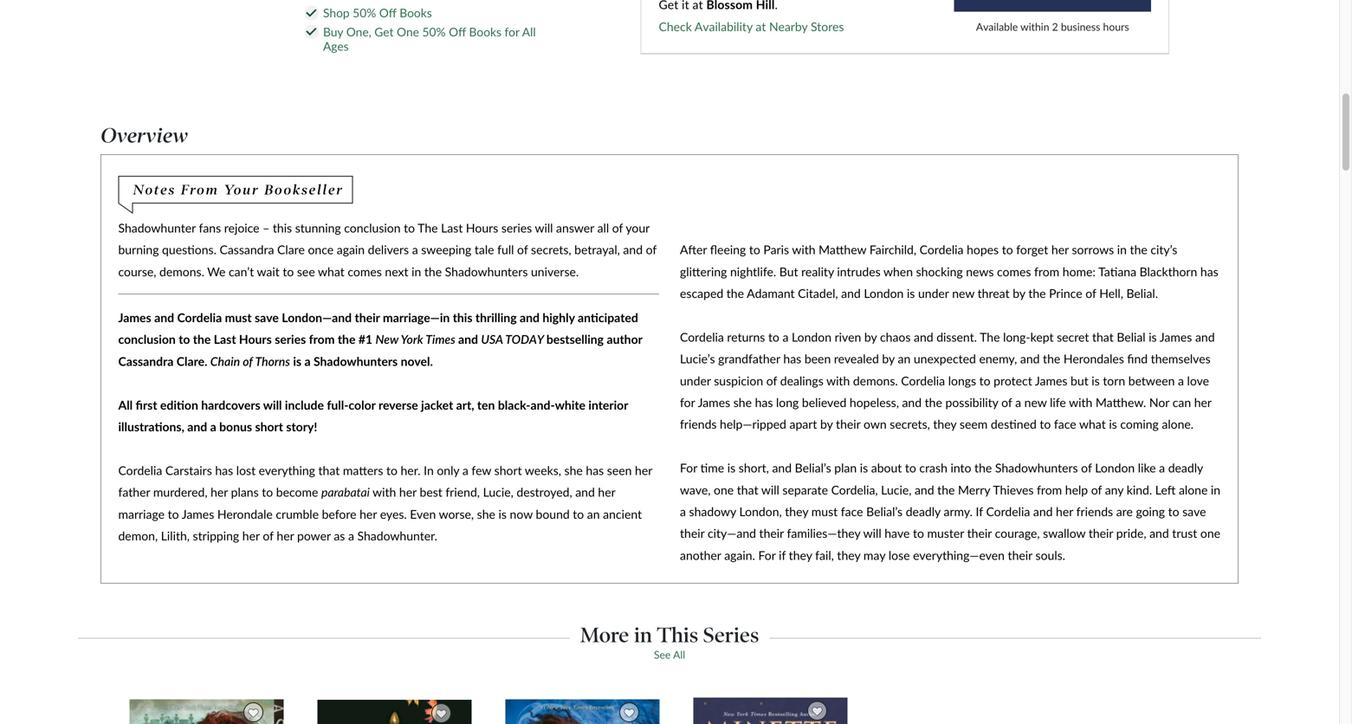 Task type: vqa. For each thing, say whether or not it's contained in the screenshot.
the Herondale
yes



Task type: locate. For each thing, give the bounding box(es) containing it.
the inside shadowhunter fans rejoice – this stunning conclusion to the last hours series will answer all of your burning questions. cassandra clare once again delivers a sweeping tale full of secrets, betrayal, and of course, demons. we can't wait to see what comes next in the shadowhunters universe.
[[418, 220, 438, 235]]

2 horizontal spatial that
[[1093, 330, 1114, 344]]

1 horizontal spatial london
[[864, 286, 904, 301]]

to
[[404, 220, 415, 235], [749, 242, 761, 257], [1002, 242, 1014, 257], [283, 264, 294, 279], [769, 330, 780, 344], [179, 332, 190, 347], [980, 373, 991, 388], [1040, 417, 1051, 432], [905, 461, 917, 475], [386, 463, 398, 478], [262, 485, 273, 500], [1169, 504, 1180, 519], [168, 507, 179, 521], [573, 507, 584, 521], [913, 526, 925, 541]]

0 horizontal spatial must
[[225, 310, 252, 325]]

0 vertical spatial new
[[952, 286, 975, 301]]

0 horizontal spatial off
[[379, 6, 397, 20]]

comes down forget
[[997, 264, 1032, 279]]

and down intrudes
[[842, 286, 861, 301]]

james down course,
[[118, 310, 151, 325]]

0 horizontal spatial secrets,
[[531, 242, 572, 257]]

conclusion inside james and cordelia must save london—and their marriage—in this thrilling and highly anticipated conclusion to the last hours series from the #1
[[118, 332, 176, 347]]

wait
[[257, 264, 280, 279]]

to left see
[[283, 264, 294, 279]]

will left include
[[263, 398, 282, 412]]

0 vertical spatial conclusion
[[344, 220, 401, 235]]

series
[[502, 220, 532, 235], [275, 332, 306, 347]]

an
[[898, 351, 911, 366], [587, 507, 600, 521]]

1 horizontal spatial belial's
[[867, 504, 903, 519]]

we
[[207, 264, 226, 279]]

time
[[701, 461, 725, 475]]

face down the cordelia,
[[841, 504, 864, 519]]

0 vertical spatial shadowhunters
[[445, 264, 528, 279]]

and right destroyed,
[[576, 485, 595, 500]]

london inside after fleeing to paris with matthew fairchild, cordelia hopes to forget her sorrows in the city's glittering nightlife. but reality intrudes when shocking news comes from home: tatiana blackthorn has escaped the adamant citadel, and london is under new threat by the prince of hell, belial.
[[864, 286, 904, 301]]

1 horizontal spatial comes
[[997, 264, 1032, 279]]

within
[[1021, 20, 1050, 33]]

last up chain
[[214, 332, 236, 347]]

1 vertical spatial new
[[1025, 395, 1047, 410]]

an inside cordelia returns to a london riven by chaos and dissent. the long-kept secret that belial is james and lucie's grandfather has been revealed by an unexpected enemy, and the herondales find themselves under suspicion of dealings with demons. cordelia longs to protect james but is torn between a love for james she has long believed hopeless, and the possibility of a new life with matthew. nor can her friends help—ripped apart by their own secrets, they seem destined to face what is coming alone.
[[898, 351, 911, 366]]

1 vertical spatial save
[[1183, 504, 1207, 519]]

cordelia down unexpected
[[901, 373, 945, 388]]

1 horizontal spatial hours
[[466, 220, 498, 235]]

interior
[[589, 398, 628, 412]]

a left love
[[1178, 373, 1185, 388]]

1 horizontal spatial she
[[565, 463, 583, 478]]

0 vertical spatial london
[[864, 286, 904, 301]]

times
[[426, 332, 456, 347]]

she right weeks,
[[565, 463, 583, 478]]

0 vertical spatial face
[[1054, 417, 1077, 432]]

the up sweeping
[[418, 220, 438, 235]]

1 vertical spatial short
[[495, 463, 522, 478]]

one,
[[346, 25, 372, 39]]

london down when
[[864, 286, 904, 301]]

demons.
[[159, 264, 204, 279], [853, 373, 898, 388]]

forget
[[1017, 242, 1049, 257]]

0 horizontal spatial this
[[273, 220, 292, 235]]

they inside cordelia returns to a london riven by chaos and dissent. the long-kept secret that belial is james and lucie's grandfather has been revealed by an unexpected enemy, and the herondales find themselves under suspicion of dealings with demons. cordelia longs to protect james but is torn between a love for james she has long believed hopeless, and the possibility of a new life with matthew. nor can her friends help—ripped apart by their own secrets, they seem destined to face what is coming alone.
[[934, 417, 957, 432]]

of down the herondale
[[263, 529, 274, 543]]

new left life
[[1025, 395, 1047, 410]]

0 horizontal spatial lucie,
[[483, 485, 514, 500]]

1 vertical spatial the
[[980, 330, 1000, 344]]

0 vertical spatial what
[[318, 264, 345, 279]]

with up "believed"
[[827, 373, 850, 388]]

0 vertical spatial for
[[680, 461, 698, 475]]

0 vertical spatial off
[[379, 6, 397, 20]]

to up the lilith,
[[168, 507, 179, 521]]

1 vertical spatial under
[[680, 373, 711, 388]]

universe.
[[531, 264, 579, 279]]

into
[[951, 461, 972, 475]]

belial's up have
[[867, 504, 903, 519]]

0 vertical spatial this
[[273, 220, 292, 235]]

0 vertical spatial save
[[255, 310, 279, 325]]

london up been
[[792, 330, 832, 344]]

cordelia inside "cordelia carstairs has lost everything that matters to her. in only a few short weeks, she has seen her father murdered, her plans to become"
[[118, 463, 162, 478]]

0 vertical spatial secrets,
[[531, 242, 572, 257]]

and left usa
[[458, 332, 478, 347]]

0 horizontal spatial an
[[587, 507, 600, 521]]

can't
[[229, 264, 254, 279]]

delivers
[[368, 242, 409, 257]]

0 vertical spatial deadly
[[1169, 461, 1204, 475]]

and inside with her best friend, lucie, destroyed, and her marriage to james herondale crumble before her eyes. even worse, she is now bound to an ancient demon, lilith, stripping her of her power as a shadowhunter.
[[576, 485, 595, 500]]

0 vertical spatial series
[[502, 220, 532, 235]]

shop 50% off books
[[323, 6, 432, 20]]

shadowhunters
[[445, 264, 528, 279], [314, 354, 398, 369], [996, 461, 1078, 475]]

from inside the for time is short, and belial's plan is about to crash into the shadowhunters of london like a deadly wave, one that will separate cordelia, lucie, and the merry thieves from help of any kind. left alone in a shadowy london, they must face belial's deadly army. if cordelia and her friends are going to save their city—and their families—they will have to muster their courage, swallow their pride, and trust one another again. for if they fail, they may lose everything—even their souls.
[[1037, 482, 1063, 497]]

unexpected
[[914, 351, 976, 366]]

cordelia inside after fleeing to paris with matthew fairchild, cordelia hopes to forget her sorrows in the city's glittering nightlife. but reality intrudes when shocking news comes from home: tatiana blackthorn has escaped the adamant citadel, and london is under new threat by the prince of hell, belial.
[[920, 242, 964, 257]]

1 horizontal spatial series
[[502, 220, 532, 235]]

1 check image from the top
[[306, 9, 317, 17]]

an inside with her best friend, lucie, destroyed, and her marriage to james herondale crumble before her eyes. even worse, she is now bound to an ancient demon, lilith, stripping her of her power as a shadowhunter.
[[587, 507, 600, 521]]

their
[[355, 310, 380, 325], [836, 417, 861, 432], [680, 526, 705, 541], [760, 526, 784, 541], [968, 526, 992, 541], [1089, 526, 1114, 541], [1008, 548, 1033, 563]]

friends up the time
[[680, 417, 717, 432]]

1 vertical spatial must
[[812, 504, 838, 519]]

between
[[1129, 373, 1175, 388]]

with up reality
[[792, 242, 816, 257]]

bonus
[[219, 419, 252, 434]]

1 horizontal spatial under
[[918, 286, 949, 301]]

a up destined
[[1016, 395, 1022, 410]]

check image for shop
[[306, 9, 317, 17]]

york
[[401, 332, 423, 347]]

None submit
[[955, 0, 1152, 12]]

0 vertical spatial under
[[918, 286, 949, 301]]

lucie, inside the for time is short, and belial's plan is about to crash into the shadowhunters of london like a deadly wave, one that will separate cordelia, lucie, and the merry thieves from help of any kind. left alone in a shadowy london, they must face belial's deadly army. if cordelia and her friends are going to save their city—and their families—they will have to muster their courage, swallow their pride, and trust one another again. for if they fail, they may lose everything—even their souls.
[[881, 482, 912, 497]]

1 vertical spatial for
[[759, 548, 776, 563]]

jacket
[[421, 398, 453, 412]]

fail,
[[816, 548, 834, 563]]

short inside "cordelia carstairs has lost everything that matters to her. in only a few short weeks, she has seen her father murdered, her plans to become"
[[495, 463, 522, 478]]

and right short,
[[772, 461, 792, 475]]

from left help
[[1037, 482, 1063, 497]]

2 vertical spatial london
[[1095, 461, 1135, 475]]

comes inside after fleeing to paris with matthew fairchild, cordelia hopes to forget her sorrows in the city's glittering nightlife. but reality intrudes when shocking news comes from home: tatiana blackthorn has escaped the adamant citadel, and london is under new threat by the prince of hell, belial.
[[997, 264, 1032, 279]]

see all link
[[654, 649, 685, 661]]

new inside cordelia returns to a london riven by chaos and dissent. the long-kept secret that belial is james and lucie's grandfather has been revealed by an unexpected enemy, and the herondales find themselves under suspicion of dealings with demons. cordelia longs to protect james but is torn between a love for james she has long believed hopeless, and the possibility of a new life with matthew. nor can her friends help—ripped apart by their own secrets, they seem destined to face what is coming alone.
[[1025, 395, 1047, 410]]

secrets, right own
[[890, 417, 930, 432]]

their inside cordelia returns to a london riven by chaos and dissent. the long-kept secret that belial is james and lucie's grandfather has been revealed by an unexpected enemy, and the herondales find themselves under suspicion of dealings with demons. cordelia longs to protect james but is torn between a love for james she has long believed hopeless, and the possibility of a new life with matthew. nor can her friends help—ripped apart by their own secrets, they seem destined to face what is coming alone.
[[836, 417, 861, 432]]

2 comes from the left
[[997, 264, 1032, 279]]

more in this series section
[[78, 618, 1262, 648]]

shadowhunters inside the for time is short, and belial's plan is about to crash into the shadowhunters of london like a deadly wave, one that will separate cordelia, lucie, and the merry thieves from help of any kind. left alone in a shadowy london, they must face belial's deadly army. if cordelia and her friends are going to save their city—and their families—they will have to muster their courage, swallow their pride, and trust one another again. for if they fail, they may lose everything—even their souls.
[[996, 461, 1078, 475]]

an left ancient
[[587, 507, 600, 521]]

hours up thorns at the left
[[239, 332, 272, 347]]

0 vertical spatial last
[[441, 220, 463, 235]]

fairchild,
[[870, 242, 917, 257]]

face down life
[[1054, 417, 1077, 432]]

this up new york times and usa today
[[453, 310, 473, 325]]

this right –
[[273, 220, 292, 235]]

must
[[225, 310, 252, 325], [812, 504, 838, 519]]

a inside all first edition hardcovers will include full-color reverse jacket art, ten black-and-white interior illustrations, and a bonus short story!
[[210, 419, 216, 434]]

2 vertical spatial shadowhunters
[[996, 461, 1078, 475]]

under inside cordelia returns to a london riven by chaos and dissent. the long-kept secret that belial is james and lucie's grandfather has been revealed by an unexpected enemy, and the herondales find themselves under suspicion of dealings with demons. cordelia longs to protect james but is torn between a love for james she has long believed hopeless, and the possibility of a new life with matthew. nor can her friends help—ripped apart by their own secrets, they seem destined to face what is coming alone.
[[680, 373, 711, 388]]

0 vertical spatial belial's
[[795, 461, 832, 475]]

james inside james and cordelia must save london—and their marriage—in this thrilling and highly anticipated conclusion to the last hours series from the #1
[[118, 310, 151, 325]]

have
[[885, 526, 910, 541]]

what inside cordelia returns to a london riven by chaos and dissent. the long-kept secret that belial is james and lucie's grandfather has been revealed by an unexpected enemy, and the herondales find themselves under suspicion of dealings with demons. cordelia longs to protect james but is torn between a love for james she has long believed hopeless, and the possibility of a new life with matthew. nor can her friends help—ripped apart by their own secrets, they seem destined to face what is coming alone.
[[1080, 417, 1106, 432]]

separate
[[783, 482, 828, 497]]

0 vertical spatial hours
[[466, 220, 498, 235]]

1 horizontal spatial save
[[1183, 504, 1207, 519]]

james inside with her best friend, lucie, destroyed, and her marriage to james herondale crumble before her eyes. even worse, she is now bound to an ancient demon, lilith, stripping her of her power as a shadowhunter.
[[182, 507, 214, 521]]

and inside shadowhunter fans rejoice – this stunning conclusion to the last hours series will answer all of your burning questions. cassandra clare once again delivers a sweeping tale full of secrets, betrayal, and of course, demons. we can't wait to see what comes next in the shadowhunters universe.
[[623, 242, 643, 257]]

chain of gold (last hours series #1) image
[[129, 699, 285, 724]]

returns
[[727, 330, 765, 344]]

the up enemy,
[[980, 330, 1000, 344]]

after
[[680, 242, 707, 257]]

london inside the for time is short, and belial's plan is about to crash into the shadowhunters of london like a deadly wave, one that will separate cordelia, lucie, and the merry thieves from help of any kind. left alone in a shadowy london, they must face belial's deadly army. if cordelia and her friends are going to save their city—and their families—they will have to muster their courage, swallow their pride, and trust one another again. for if they fail, they may lose everything—even their souls.
[[1095, 461, 1135, 475]]

1 horizontal spatial face
[[1054, 417, 1077, 432]]

1 vertical spatial cassandra
[[118, 354, 174, 369]]

2 vertical spatial that
[[737, 482, 759, 497]]

home:
[[1063, 264, 1096, 279]]

power
[[297, 529, 331, 543]]

series up thorns at the left
[[275, 332, 306, 347]]

0 vertical spatial that
[[1093, 330, 1114, 344]]

the right into
[[975, 461, 992, 475]]

is inside with her best friend, lucie, destroyed, and her marriage to james herondale crumble before her eyes. even worse, she is now bound to an ancient demon, lilith, stripping her of her power as a shadowhunter.
[[499, 507, 507, 521]]

james and cordelia must save london—and their marriage—in this thrilling and highly anticipated conclusion to the last hours series from the #1
[[118, 310, 639, 347]]

1 horizontal spatial lucie,
[[881, 482, 912, 497]]

life
[[1050, 395, 1067, 410]]

2 vertical spatial she
[[477, 507, 496, 521]]

1 horizontal spatial cassandra
[[220, 242, 274, 257]]

last inside shadowhunter fans rejoice – this stunning conclusion to the last hours series will answer all of your burning questions. cassandra clare once again delivers a sweeping tale full of secrets, betrayal, and of course, demons. we can't wait to see what comes next in the shadowhunters universe.
[[441, 220, 463, 235]]

of inside with her best friend, lucie, destroyed, and her marriage to james herondale crumble before her eyes. even worse, she is now bound to an ancient demon, lilith, stripping her of her power as a shadowhunter.
[[263, 529, 274, 543]]

possibility
[[946, 395, 999, 410]]

going
[[1136, 504, 1165, 519]]

1 vertical spatial hours
[[239, 332, 272, 347]]

0 vertical spatial short
[[255, 419, 283, 434]]

and down edition
[[187, 419, 207, 434]]

series inside shadowhunter fans rejoice – this stunning conclusion to the last hours series will answer all of your burning questions. cassandra clare once again delivers a sweeping tale full of secrets, betrayal, and of course, demons. we can't wait to see what comes next in the shadowhunters universe.
[[502, 220, 532, 235]]

lucie, down few at bottom
[[483, 485, 514, 500]]

to right returns
[[769, 330, 780, 344]]

belial's up the separate
[[795, 461, 832, 475]]

but
[[1071, 373, 1089, 388]]

this inside james and cordelia must save london—and their marriage—in this thrilling and highly anticipated conclusion to the last hours series from the #1
[[453, 310, 473, 325]]

white
[[555, 398, 586, 412]]

face
[[1054, 417, 1077, 432], [841, 504, 864, 519]]

1 vertical spatial off
[[449, 25, 466, 39]]

0 horizontal spatial that
[[318, 463, 340, 478]]

murdered,
[[153, 485, 208, 500]]

find
[[1128, 351, 1148, 366]]

0 horizontal spatial series
[[275, 332, 306, 347]]

1 horizontal spatial what
[[1080, 417, 1106, 432]]

coming
[[1121, 417, 1159, 432]]

1 vertical spatial that
[[318, 463, 340, 478]]

the down sweeping
[[424, 264, 442, 279]]

1 vertical spatial books
[[469, 25, 502, 39]]

believed
[[802, 395, 847, 410]]

1 horizontal spatial 50%
[[422, 25, 446, 39]]

0 vertical spatial from
[[1035, 264, 1060, 279]]

2
[[1053, 20, 1059, 33]]

short left story! at the left
[[255, 419, 283, 434]]

1 horizontal spatial deadly
[[1169, 461, 1204, 475]]

that inside cordelia returns to a london riven by chaos and dissent. the long-kept secret that belial is james and lucie's grandfather has been revealed by an unexpected enemy, and the herondales find themselves under suspicion of dealings with demons. cordelia longs to protect james but is torn between a love for james she has long believed hopeless, and the possibility of a new life with matthew. nor can her friends help—ripped apart by their own secrets, they seem destined to face what is coming alone.
[[1093, 330, 1114, 344]]

at
[[756, 19, 766, 34]]

2 horizontal spatial shadowhunters
[[996, 461, 1078, 475]]

today
[[505, 332, 544, 347]]

and inside all first edition hardcovers will include full-color reverse jacket art, ten black-and-white interior illustrations, and a bonus short story!
[[187, 419, 207, 434]]

0 vertical spatial the
[[418, 220, 438, 235]]

usa
[[481, 332, 503, 347]]

nearby stores
[[769, 19, 844, 34]]

1 vertical spatial from
[[309, 332, 335, 347]]

marriage—in
[[383, 310, 450, 325]]

she inside cordelia returns to a london riven by chaos and dissent. the long-kept secret that belial is james and lucie's grandfather has been revealed by an unexpected enemy, and the herondales find themselves under suspicion of dealings with demons. cordelia longs to protect james but is torn between a love for james she has long believed hopeless, and the possibility of a new life with matthew. nor can her friends help—ripped apart by their own secrets, they seem destined to face what is coming alone.
[[734, 395, 752, 410]]

0 vertical spatial an
[[898, 351, 911, 366]]

check image for buy
[[306, 28, 317, 36]]

her down crumble
[[277, 529, 294, 543]]

50% inside 'buy one, get one 50% off books for all ages'
[[422, 25, 446, 39]]

from inside james and cordelia must save london—and their marriage—in this thrilling and highly anticipated conclusion to the last hours series from the #1
[[309, 332, 335, 347]]

blackthorn
[[1140, 264, 1198, 279]]

1 horizontal spatial all
[[522, 25, 536, 39]]

deadly up muster at bottom
[[906, 504, 941, 519]]

0 horizontal spatial london
[[792, 330, 832, 344]]

hours up the "tale"
[[466, 220, 498, 235]]

0 horizontal spatial short
[[255, 419, 283, 434]]

demons. up hopeless,
[[853, 373, 898, 388]]

by
[[1013, 286, 1026, 301], [865, 330, 877, 344], [882, 351, 895, 366], [821, 417, 833, 432]]

to up clare.
[[179, 332, 190, 347]]

the left 'city's'
[[1130, 242, 1148, 257]]

rejoice
[[224, 220, 260, 235]]

1 horizontal spatial must
[[812, 504, 838, 519]]

1 horizontal spatial for
[[680, 395, 695, 410]]

comes inside shadowhunter fans rejoice – this stunning conclusion to the last hours series will answer all of your burning questions. cassandra clare once again delivers a sweeping tale full of secrets, betrayal, and of course, demons. we can't wait to see what comes next in the shadowhunters universe.
[[348, 264, 382, 279]]

army.
[[944, 504, 973, 519]]

hours inside james and cordelia must save london—and their marriage—in this thrilling and highly anticipated conclusion to the last hours series from the #1
[[239, 332, 272, 347]]

1 vertical spatial this
[[453, 310, 473, 325]]

from up chain of thorns is a shadowhunters novel.
[[309, 332, 335, 347]]

one right trust
[[1201, 526, 1221, 541]]

hopeless,
[[850, 395, 899, 410]]

0 horizontal spatial save
[[255, 310, 279, 325]]

that up herondales on the right of the page
[[1093, 330, 1114, 344]]

and down your
[[623, 242, 643, 257]]

the turn of midnight image
[[693, 697, 849, 724]]

has inside after fleeing to paris with matthew fairchild, cordelia hopes to forget her sorrows in the city's glittering nightlife. but reality intrudes when shocking news comes from home: tatiana blackthorn has escaped the adamant citadel, and london is under new threat by the prince of hell, belial.
[[1201, 264, 1219, 279]]

a right thorns at the left
[[305, 354, 311, 369]]

belial.
[[1127, 286, 1159, 301]]

shadowhunters up thieves
[[996, 461, 1078, 475]]

carstairs
[[165, 463, 212, 478]]

cordelia up the shocking
[[920, 242, 964, 257]]

in inside more in this series see all
[[634, 623, 652, 648]]

james down murdered,
[[182, 507, 214, 521]]

1 horizontal spatial new
[[1025, 395, 1047, 410]]

of up help
[[1082, 461, 1092, 475]]

are
[[1117, 504, 1133, 519]]

1 vertical spatial friends
[[1077, 504, 1114, 519]]

adamant
[[747, 286, 795, 301]]

the inside shadowhunter fans rejoice – this stunning conclusion to the last hours series will answer all of your burning questions. cassandra clare once again delivers a sweeping tale full of secrets, betrayal, and of course, demons. we can't wait to see what comes next in the shadowhunters universe.
[[424, 264, 442, 279]]

to right plans
[[262, 485, 273, 500]]

for up wave,
[[680, 461, 698, 475]]

cassandra
[[220, 242, 274, 257], [118, 354, 174, 369]]

friends inside cordelia returns to a london riven by chaos and dissent. the long-kept secret that belial is james and lucie's grandfather has been revealed by an unexpected enemy, and the herondales find themselves under suspicion of dealings with demons. cordelia longs to protect james but is torn between a love for james she has long believed hopeless, and the possibility of a new life with matthew. nor can her friends help—ripped apart by their own secrets, they seem destined to face what is coming alone.
[[680, 417, 717, 432]]

1 vertical spatial for
[[680, 395, 695, 410]]

that
[[1093, 330, 1114, 344], [318, 463, 340, 478], [737, 482, 759, 497]]

is down matthew.
[[1109, 417, 1118, 432]]

merry
[[958, 482, 991, 497]]

one up shadowy
[[714, 482, 734, 497]]

a right delivers
[[412, 242, 418, 257]]

0 vertical spatial she
[[734, 395, 752, 410]]

1 comes from the left
[[348, 264, 382, 279]]

1 horizontal spatial that
[[737, 482, 759, 497]]

1 horizontal spatial an
[[898, 351, 911, 366]]

1 horizontal spatial friends
[[1077, 504, 1114, 519]]

0 horizontal spatial all
[[118, 398, 133, 412]]

herondales
[[1064, 351, 1125, 366]]

all
[[522, 25, 536, 39], [118, 398, 133, 412], [673, 649, 685, 661]]

own
[[864, 417, 887, 432]]

answer
[[556, 220, 594, 235]]

the down the nightlife.
[[727, 286, 744, 301]]

from down forget
[[1035, 264, 1060, 279]]

with inside with her best friend, lucie, destroyed, and her marriage to james herondale crumble before her eyes. even worse, she is now bound to an ancient demon, lilith, stripping her of her power as a shadowhunter.
[[373, 485, 396, 500]]

all inside 'buy one, get one 50% off books for all ages'
[[522, 25, 536, 39]]

deadly up alone
[[1169, 461, 1204, 475]]

paris
[[764, 242, 789, 257]]

check image left the shop
[[306, 9, 317, 17]]

worse,
[[439, 507, 474, 521]]

lucie, inside with her best friend, lucie, destroyed, and her marriage to james herondale crumble before her eyes. even worse, she is now bound to an ancient demon, lilith, stripping her of her power as a shadowhunter.
[[483, 485, 514, 500]]

series inside james and cordelia must save london—and their marriage—in this thrilling and highly anticipated conclusion to the last hours series from the #1
[[275, 332, 306, 347]]

cordelia inside the for time is short, and belial's plan is about to crash into the shadowhunters of london like a deadly wave, one that will separate cordelia, lucie, and the merry thieves from help of any kind. left alone in a shadowy london, they must face belial's deadly army. if cordelia and her friends are going to save their city—and their families—they will have to muster their courage, swallow their pride, and trust one another again. for if they fail, they may lose everything—even their souls.
[[987, 504, 1031, 519]]

0 vertical spatial books
[[400, 6, 432, 20]]

is right the plan
[[860, 461, 868, 475]]

their left the pride, on the right bottom of page
[[1089, 526, 1114, 541]]

courage,
[[995, 526, 1040, 541]]

0 horizontal spatial face
[[841, 504, 864, 519]]

if
[[779, 548, 786, 563]]

of left hell, at the top of page
[[1086, 286, 1097, 301]]

will inside all first edition hardcovers will include full-color reverse jacket art, ten black-and-white interior illustrations, and a bonus short story!
[[263, 398, 282, 412]]

0 horizontal spatial she
[[477, 507, 496, 521]]

check image
[[306, 9, 317, 17], [306, 28, 317, 36]]

they right the if
[[789, 548, 812, 563]]

that inside the for time is short, and belial's plan is about to crash into the shadowhunters of london like a deadly wave, one that will separate cordelia, lucie, and the merry thieves from help of any kind. left alone in a shadowy london, they must face belial's deadly army. if cordelia and her friends are going to save their city—and their families—they will have to muster their courage, swallow their pride, and trust one another again. for if they fail, they may lose everything—even their souls.
[[737, 482, 759, 497]]

for inside 'buy one, get one 50% off books for all ages'
[[505, 25, 520, 39]]

london
[[864, 286, 904, 301], [792, 330, 832, 344], [1095, 461, 1135, 475]]

notes from your bookseller
[[133, 182, 344, 198]]

their down courage,
[[1008, 548, 1033, 563]]

0 vertical spatial friends
[[680, 417, 717, 432]]

demons. inside cordelia returns to a london riven by chaos and dissent. the long-kept secret that belial is james and lucie's grandfather has been revealed by an unexpected enemy, and the herondales find themselves under suspicion of dealings with demons. cordelia longs to protect james but is torn between a love for james she has long believed hopeless, and the possibility of a new life with matthew. nor can her friends help—ripped apart by their own secrets, they seem destined to face what is coming alone.
[[853, 373, 898, 388]]

2 vertical spatial from
[[1037, 482, 1063, 497]]

new down "news"
[[952, 286, 975, 301]]

1 horizontal spatial shadowhunters
[[445, 264, 528, 279]]

even
[[410, 507, 436, 521]]

they
[[934, 417, 957, 432], [785, 504, 809, 519], [789, 548, 812, 563], [837, 548, 861, 563]]

1 vertical spatial last
[[214, 332, 236, 347]]

0 horizontal spatial demons.
[[159, 264, 204, 279]]

business hours
[[1061, 20, 1130, 33]]

shop 50% off books link
[[323, 6, 432, 20]]

james up themselves
[[1160, 330, 1193, 344]]

0 horizontal spatial comes
[[348, 264, 382, 279]]

2 check image from the top
[[306, 28, 317, 36]]

1 horizontal spatial off
[[449, 25, 466, 39]]

by inside after fleeing to paris with matthew fairchild, cordelia hopes to forget her sorrows in the city's glittering nightlife. but reality intrudes when shocking news comes from home: tatiana blackthorn has escaped the adamant citadel, and london is under new threat by the prince of hell, belial.
[[1013, 286, 1026, 301]]

lucie,
[[881, 482, 912, 497], [483, 485, 514, 500]]

in right alone
[[1211, 482, 1221, 497]]

0 horizontal spatial under
[[680, 373, 711, 388]]

0 vertical spatial for
[[505, 25, 520, 39]]

0 horizontal spatial what
[[318, 264, 345, 279]]

1 vertical spatial series
[[275, 332, 306, 347]]

their up 'another' on the bottom of page
[[680, 526, 705, 541]]

destroyed,
[[517, 485, 572, 500]]

must inside james and cordelia must save london—and their marriage—in this thrilling and highly anticipated conclusion to the last hours series from the #1
[[225, 310, 252, 325]]

conclusion up delivers
[[344, 220, 401, 235]]

dealings
[[781, 373, 824, 388]]

their up #1
[[355, 310, 380, 325]]

save up thorns at the left
[[255, 310, 279, 325]]

0 horizontal spatial friends
[[680, 417, 717, 432]]

the left prince
[[1029, 286, 1046, 301]]

her right forget
[[1052, 242, 1069, 257]]

thrilling
[[476, 310, 517, 325]]

0 horizontal spatial new
[[952, 286, 975, 301]]

off
[[379, 6, 397, 20], [449, 25, 466, 39]]

0 horizontal spatial hours
[[239, 332, 272, 347]]

demons. down questions.
[[159, 264, 204, 279]]

2 vertical spatial all
[[673, 649, 685, 661]]

friends inside the for time is short, and belial's plan is about to crash into the shadowhunters of london like a deadly wave, one that will separate cordelia, lucie, and the merry thieves from help of any kind. left alone in a shadowy london, they must face belial's deadly army. if cordelia and her friends are going to save their city—and their families—they will have to muster their courage, swallow their pride, and trust one another again. for if they fail, they may lose everything—even their souls.
[[1077, 504, 1114, 519]]

to down life
[[1040, 417, 1051, 432]]

cassandra up first
[[118, 354, 174, 369]]



Task type: describe. For each thing, give the bounding box(es) containing it.
reality
[[802, 264, 834, 279]]

and right hopeless,
[[902, 395, 922, 410]]

hours inside shadowhunter fans rejoice – this stunning conclusion to the last hours series will answer all of your burning questions. cassandra clare once again delivers a sweeping tale full of secrets, betrayal, and of course, demons. we can't wait to see what comes next in the shadowhunters universe.
[[466, 220, 498, 235]]

to right "bound"
[[573, 507, 584, 521]]

of right the all
[[612, 220, 623, 235]]

by down the chaos
[[882, 351, 895, 366]]

they right fail,
[[837, 548, 861, 563]]

overview
[[100, 123, 188, 148]]

love
[[1188, 373, 1210, 388]]

what inside shadowhunter fans rejoice – this stunning conclusion to the last hours series will answer all of your burning questions. cassandra clare once again delivers a sweeping tale full of secrets, betrayal, and of course, demons. we can't wait to see what comes next in the shadowhunters universe.
[[318, 264, 345, 279]]

help—ripped
[[720, 417, 787, 432]]

lilith,
[[161, 529, 190, 543]]

as
[[334, 529, 345, 543]]

0 horizontal spatial for
[[680, 461, 698, 475]]

short inside all first edition hardcovers will include full-color reverse jacket art, ten black-and-white interior illustrations, and a bonus short story!
[[255, 419, 283, 434]]

available
[[976, 20, 1018, 33]]

from inside after fleeing to paris with matthew fairchild, cordelia hopes to forget her sorrows in the city's glittering nightlife. but reality intrudes when shocking news comes from home: tatiana blackthorn has escaped the adamant citadel, and london is under new threat by the prince of hell, belial.
[[1035, 264, 1060, 279]]

burning
[[118, 242, 159, 257]]

of left any
[[1092, 482, 1102, 497]]

buy one, get one 50% off books for all ages
[[323, 25, 536, 53]]

and-
[[531, 398, 555, 412]]

city's
[[1151, 242, 1178, 257]]

alone
[[1179, 482, 1208, 497]]

cassandra inside shadowhunter fans rejoice – this stunning conclusion to the last hours series will answer all of your burning questions. cassandra clare once again delivers a sweeping tale full of secrets, betrayal, and of course, demons. we can't wait to see what comes next in the shadowhunters universe.
[[220, 242, 274, 257]]

1 horizontal spatial one
[[1201, 526, 1221, 541]]

clare
[[277, 242, 305, 257]]

by right riven
[[865, 330, 877, 344]]

all inside all first edition hardcovers will include full-color reverse jacket art, ten black-and-white interior illustrations, and a bonus short story!
[[118, 398, 133, 412]]

for time is short, and belial's plan is about to crash into the shadowhunters of london like a deadly wave, one that will separate cordelia, lucie, and the merry thieves from help of any kind. left alone in a shadowy london, they must face belial's deadly army. if cordelia and her friends are going to save their city—and their families—they will have to muster their courage, swallow their pride, and trust one another again. for if they fail, they may lose everything—even their souls.
[[680, 461, 1221, 563]]

to right the going
[[1169, 504, 1180, 519]]

1 vertical spatial belial's
[[867, 504, 903, 519]]

suspicion
[[714, 373, 764, 388]]

cordelia inside james and cordelia must save london—and their marriage—in this thrilling and highly anticipated conclusion to the last hours series from the #1
[[177, 310, 222, 325]]

is right belial
[[1149, 330, 1157, 344]]

face inside cordelia returns to a london riven by chaos and dissent. the long-kept secret that belial is james and lucie's grandfather has been revealed by an unexpected enemy, and the herondales find themselves under suspicion of dealings with demons. cordelia longs to protect james but is torn between a love for james she has long believed hopeless, and the possibility of a new life with matthew. nor can her friends help—ripped apart by their own secrets, they seem destined to face what is coming alone.
[[1054, 417, 1077, 432]]

plans
[[231, 485, 259, 500]]

off inside 'buy one, get one 50% off books for all ages'
[[449, 25, 466, 39]]

to inside james and cordelia must save london—and their marriage—in this thrilling and highly anticipated conclusion to the last hours series from the #1
[[179, 332, 190, 347]]

has up "dealings"
[[784, 351, 802, 366]]

fans
[[199, 220, 221, 235]]

secret
[[1057, 330, 1090, 344]]

her left eyes. at the bottom of the page
[[360, 507, 377, 521]]

1 vertical spatial shadowhunters
[[314, 354, 398, 369]]

to left crash
[[905, 461, 917, 475]]

with inside after fleeing to paris with matthew fairchild, cordelia hopes to forget her sorrows in the city's glittering nightlife. but reality intrudes when shocking news comes from home: tatiana blackthorn has escaped the adamant citadel, and london is under new threat by the prince of hell, belial.
[[792, 242, 816, 257]]

with down but
[[1069, 395, 1093, 410]]

shadowhunter
[[118, 220, 196, 235]]

her inside the for time is short, and belial's plan is about to crash into the shadowhunters of london like a deadly wave, one that will separate cordelia, lucie, and the merry thieves from help of any kind. left alone in a shadowy london, they must face belial's deadly army. if cordelia and her friends are going to save their city—and their families—they will have to muster their courage, swallow their pride, and trust one another again. for if they fail, they may lose everything—even their souls.
[[1056, 504, 1074, 519]]

her down seen
[[598, 485, 616, 500]]

their up the if
[[760, 526, 784, 541]]

new york times and usa today
[[376, 332, 547, 347]]

0 horizontal spatial deadly
[[906, 504, 941, 519]]

is right thorns at the left
[[293, 354, 302, 369]]

protect
[[994, 373, 1033, 388]]

and inside after fleeing to paris with matthew fairchild, cordelia hopes to forget her sorrows in the city's glittering nightlife. but reality intrudes when shocking news comes from home: tatiana blackthorn has escaped the adamant citadel, and london is under new threat by the prince of hell, belial.
[[842, 286, 861, 301]]

betrayal,
[[575, 242, 620, 257]]

crumble
[[276, 507, 319, 521]]

the up army.
[[938, 482, 955, 497]]

they down the separate
[[785, 504, 809, 519]]

cordelia up lucie's
[[680, 330, 724, 344]]

of right full
[[517, 242, 528, 257]]

father
[[118, 485, 150, 500]]

her inside after fleeing to paris with matthew fairchild, cordelia hopes to forget her sorrows in the city's glittering nightlife. but reality intrudes when shocking news comes from home: tatiana blackthorn has escaped the adamant citadel, and london is under new threat by the prince of hell, belial.
[[1052, 242, 1069, 257]]

and down kept
[[1021, 351, 1040, 366]]

matthew.
[[1096, 395, 1147, 410]]

sorrows
[[1072, 242, 1115, 257]]

wave,
[[680, 482, 711, 497]]

any
[[1105, 482, 1124, 497]]

your
[[224, 182, 259, 198]]

art,
[[456, 398, 474, 412]]

their down if
[[968, 526, 992, 541]]

and up today
[[520, 310, 540, 325]]

to left paris
[[749, 242, 761, 257]]

destined
[[991, 417, 1037, 432]]

in
[[424, 463, 434, 478]]

to up delivers
[[404, 220, 415, 235]]

is right the time
[[728, 461, 736, 475]]

black-
[[498, 398, 531, 412]]

under inside after fleeing to paris with matthew fairchild, cordelia hopes to forget her sorrows in the city's glittering nightlife. but reality intrudes when shocking news comes from home: tatiana blackthorn has escaped the adamant citadel, and london is under new threat by the prince of hell, belial.
[[918, 286, 949, 301]]

books inside 'buy one, get one 50% off books for all ages'
[[469, 25, 502, 39]]

families—they
[[787, 526, 861, 541]]

story!
[[286, 419, 317, 434]]

for inside cordelia returns to a london riven by chaos and dissent. the long-kept secret that belial is james and lucie's grandfather has been revealed by an unexpected enemy, and the herondales find themselves under suspicion of dealings with demons. cordelia longs to protect james but is torn between a love for james she has long believed hopeless, and the possibility of a new life with matthew. nor can her friends help—ripped apart by their own secrets, they seem destined to face what is coming alone.
[[680, 395, 695, 410]]

save inside the for time is short, and belial's plan is about to crash into the shadowhunters of london like a deadly wave, one that will separate cordelia, lucie, and the merry thieves from help of any kind. left alone in a shadowy london, they must face belial's deadly army. if cordelia and her friends are going to save their city—and their families—they will have to muster their courage, swallow their pride, and trust one another again. for if they fail, they may lose everything—even their souls.
[[1183, 504, 1207, 519]]

with her best friend, lucie, destroyed, and her marriage to james herondale crumble before her eyes. even worse, she is now bound to an ancient demon, lilith, stripping her of her power as a shadowhunter.
[[118, 485, 642, 543]]

to left her.
[[386, 463, 398, 478]]

all inside more in this series see all
[[673, 649, 685, 661]]

nightlife.
[[730, 264, 777, 279]]

bookseller
[[264, 182, 344, 198]]

a inside "cordelia carstairs has lost everything that matters to her. in only a few short weeks, she has seen her father murdered, her plans to become"
[[463, 463, 469, 478]]

her right seen
[[635, 463, 653, 478]]

a inside shadowhunter fans rejoice – this stunning conclusion to the last hours series will answer all of your burning questions. cassandra clare once again delivers a sweeping tale full of secrets, betrayal, and of course, demons. we can't wait to see what comes next in the shadowhunters universe.
[[412, 242, 418, 257]]

conclusion inside shadowhunter fans rejoice – this stunning conclusion to the last hours series will answer all of your burning questions. cassandra clare once again delivers a sweeping tale full of secrets, betrayal, and of course, demons. we can't wait to see what comes next in the shadowhunters universe.
[[344, 220, 401, 235]]

threat
[[978, 286, 1010, 301]]

her left plans
[[211, 485, 228, 500]]

your
[[626, 220, 650, 235]]

a right the like
[[1160, 461, 1166, 475]]

of right chain
[[243, 354, 253, 369]]

of down protect
[[1002, 395, 1013, 410]]

illustrations,
[[118, 419, 184, 434]]

james up life
[[1035, 373, 1068, 388]]

ages
[[323, 39, 349, 53]]

that inside "cordelia carstairs has lost everything that matters to her. in only a few short weeks, she has seen her father murdered, her plans to become"
[[318, 463, 340, 478]]

herondale
[[217, 507, 273, 521]]

bound
[[536, 507, 570, 521]]

in inside the for time is short, and belial's plan is about to crash into the shadowhunters of london like a deadly wave, one that will separate cordelia, lucie, and the merry thieves from help of any kind. left alone in a shadowy london, they must face belial's deadly army. if cordelia and her friends are going to save their city—and their families—they will have to muster their courage, swallow their pride, and trust one another again. for if they fail, they may lose everything—even their souls.
[[1211, 482, 1221, 497]]

questions.
[[162, 242, 217, 257]]

and down the going
[[1150, 526, 1170, 541]]

tale
[[475, 242, 494, 257]]

a down wave,
[[680, 504, 686, 519]]

will inside shadowhunter fans rejoice – this stunning conclusion to the last hours series will answer all of your burning questions. cassandra clare once again delivers a sweeping tale full of secrets, betrayal, and of course, demons. we can't wait to see what comes next in the shadowhunters universe.
[[535, 220, 553, 235]]

will up may
[[864, 526, 882, 541]]

all
[[598, 220, 609, 235]]

0 horizontal spatial one
[[714, 482, 734, 497]]

check availability at nearby stores link
[[659, 19, 844, 34]]

#1
[[359, 332, 373, 347]]

see
[[297, 264, 315, 279]]

the left #1
[[338, 332, 356, 347]]

help
[[1066, 482, 1088, 497]]

0 horizontal spatial belial's
[[795, 461, 832, 475]]

has left seen
[[586, 463, 604, 478]]

this inside shadowhunter fans rejoice – this stunning conclusion to the last hours series will answer all of your burning questions. cassandra clare once again delivers a sweeping tale full of secrets, betrayal, and of course, demons. we can't wait to see what comes next in the shadowhunters universe.
[[273, 220, 292, 235]]

more
[[580, 623, 629, 648]]

by down "believed"
[[821, 417, 833, 432]]

include
[[285, 398, 324, 412]]

buy one, get one 50% off books for all ages link
[[323, 25, 552, 53]]

muster
[[928, 526, 964, 541]]

a inside with her best friend, lucie, destroyed, and her marriage to james herondale crumble before her eyes. even worse, she is now bound to an ancient demon, lilith, stripping her of her power as a shadowhunter.
[[348, 529, 354, 543]]

is inside after fleeing to paris with matthew fairchild, cordelia hopes to forget her sorrows in the city's glittering nightlife. but reality intrudes when shocking news comes from home: tatiana blackthorn has escaped the adamant citadel, and london is under new threat by the prince of hell, belial.
[[907, 286, 915, 301]]

chain of iron (last hours series #2) image
[[505, 699, 661, 724]]

she inside with her best friend, lucie, destroyed, and her marriage to james herondale crumble before her eyes. even worse, she is now bound to an ancient demon, lilith, stripping her of her power as a shadowhunter.
[[477, 507, 496, 521]]

to right the hopes
[[1002, 242, 1014, 257]]

new inside after fleeing to paris with matthew fairchild, cordelia hopes to forget her sorrows in the city's glittering nightlife. but reality intrudes when shocking news comes from home: tatiana blackthorn has escaped the adamant citadel, and london is under new threat by the prince of hell, belial.
[[952, 286, 975, 301]]

and up swallow
[[1034, 504, 1053, 519]]

and up themselves
[[1196, 330, 1215, 344]]

course,
[[118, 264, 156, 279]]

edition
[[160, 398, 198, 412]]

friend,
[[446, 485, 480, 500]]

face inside the for time is short, and belial's plan is about to crash into the shadowhunters of london like a deadly wave, one that will separate cordelia, lucie, and the merry thieves from help of any kind. left alone in a shadowy london, they must face belial's deadly army. if cordelia and her friends are going to save their city—and their families—they will have to muster their courage, swallow their pride, and trust one another again. for if they fail, they may lose everything—even their souls.
[[841, 504, 864, 519]]

her down her.
[[399, 485, 417, 500]]

the up clare.
[[193, 332, 211, 347]]

and right the chaos
[[914, 330, 934, 344]]

their inside james and cordelia must save london—and their marriage—in this thrilling and highly anticipated conclusion to the last hours series from the #1
[[355, 310, 380, 325]]

to right longs
[[980, 373, 991, 388]]

series
[[704, 623, 759, 648]]

in inside shadowhunter fans rejoice – this stunning conclusion to the last hours series will answer all of your burning questions. cassandra clare once again delivers a sweeping tale full of secrets, betrayal, and of course, demons. we can't wait to see what comes next in the shadowhunters universe.
[[412, 264, 421, 279]]

few
[[472, 463, 491, 478]]

cassandra inside bestselling author cassandra clare.
[[118, 354, 174, 369]]

chain of gold (barnes & noble deluxe exclusive) (last hours series #1) image
[[317, 699, 473, 724]]

0 vertical spatial 50%
[[353, 6, 376, 20]]

secrets, inside cordelia returns to a london riven by chaos and dissent. the long-kept secret that belial is james and lucie's grandfather has been revealed by an unexpected enemy, and the herondales find themselves under suspicion of dealings with demons. cordelia longs to protect james but is torn between a love for james she has long believed hopeless, and the possibility of a new life with matthew. nor can her friends help—ripped apart by their own secrets, they seem destined to face what is coming alone.
[[890, 417, 930, 432]]

availability
[[695, 19, 753, 34]]

the down kept
[[1043, 351, 1061, 366]]

in inside after fleeing to paris with matthew fairchild, cordelia hopes to forget her sorrows in the city's glittering nightlife. but reality intrudes when shocking news comes from home: tatiana blackthorn has escaped the adamant citadel, and london is under new threat by the prince of hell, belial.
[[1118, 242, 1127, 257]]

save inside james and cordelia must save london—and their marriage—in this thrilling and highly anticipated conclusion to the last hours series from the #1
[[255, 310, 279, 325]]

shadowhunter.
[[357, 529, 438, 543]]

a right returns
[[783, 330, 789, 344]]

left
[[1156, 482, 1176, 497]]

her.
[[401, 463, 421, 478]]

after fleeing to paris with matthew fairchild, cordelia hopes to forget her sorrows in the city's glittering nightlife. but reality intrudes when shocking news comes from home: tatiana blackthorn has escaped the adamant citadel, and london is under new threat by the prince of hell, belial.
[[680, 242, 1219, 301]]

reverse
[[379, 398, 418, 412]]

shadowhunters inside shadowhunter fans rejoice – this stunning conclusion to the last hours series will answer all of your burning questions. cassandra clare once again delivers a sweeping tale full of secrets, betrayal, and of course, demons. we can't wait to see what comes next in the shadowhunters universe.
[[445, 264, 528, 279]]

city—and
[[708, 526, 756, 541]]

citadel,
[[798, 286, 838, 301]]

of inside after fleeing to paris with matthew fairchild, cordelia hopes to forget her sorrows in the city's glittering nightlife. but reality intrudes when shocking news comes from home: tatiana blackthorn has escaped the adamant citadel, and london is under new threat by the prince of hell, belial.
[[1086, 286, 1097, 301]]

last inside james and cordelia must save london—and their marriage—in this thrilling and highly anticipated conclusion to the last hours series from the #1
[[214, 332, 236, 347]]

intrudes
[[837, 264, 881, 279]]

become
[[276, 485, 318, 500]]

london inside cordelia returns to a london riven by chaos and dissent. the long-kept secret that belial is james and lucie's grandfather has been revealed by an unexpected enemy, and the herondales find themselves under suspicion of dealings with demons. cordelia longs to protect james but is torn between a love for james she has long believed hopeless, and the possibility of a new life with matthew. nor can her friends help—ripped apart by their own secrets, they seem destined to face what is coming alone.
[[792, 330, 832, 344]]

next
[[385, 264, 409, 279]]

before
[[322, 507, 357, 521]]

will up london,
[[762, 482, 780, 497]]

and down course,
[[154, 310, 174, 325]]

has left long
[[755, 395, 773, 410]]

demons. inside shadowhunter fans rejoice – this stunning conclusion to the last hours series will answer all of your burning questions. cassandra clare once again delivers a sweeping tale full of secrets, betrayal, and of course, demons. we can't wait to see what comes next in the shadowhunters universe.
[[159, 264, 204, 279]]

she inside "cordelia carstairs has lost everything that matters to her. in only a few short weeks, she has seen her father murdered, her plans to become"
[[565, 463, 583, 478]]

clare.
[[177, 354, 207, 369]]

secrets, inside shadowhunter fans rejoice – this stunning conclusion to the last hours series will answer all of your burning questions. cassandra clare once again delivers a sweeping tale full of secrets, betrayal, and of course, demons. we can't wait to see what comes next in the shadowhunters universe.
[[531, 242, 572, 257]]

of down your
[[646, 242, 657, 257]]

buy
[[323, 25, 343, 39]]

shadowy
[[689, 504, 736, 519]]

is right but
[[1092, 373, 1100, 388]]

must inside the for time is short, and belial's plan is about to crash into the shadowhunters of london like a deadly wave, one that will separate cordelia, lucie, and the merry thieves from help of any kind. left alone in a shadowy london, they must face belial's deadly army. if cordelia and her friends are going to save their city—and their families—they will have to muster their courage, swallow their pride, and trust one another again. for if they fail, they may lose everything—even their souls.
[[812, 504, 838, 519]]

and down crash
[[915, 482, 935, 497]]

the left possibility
[[925, 395, 943, 410]]

pride,
[[1117, 526, 1147, 541]]

lucie's
[[680, 351, 715, 366]]

her down the herondale
[[242, 529, 260, 543]]

escaped
[[680, 286, 724, 301]]

matthew
[[819, 242, 867, 257]]

of up long
[[767, 373, 777, 388]]

only
[[437, 463, 459, 478]]

the inside cordelia returns to a london riven by chaos and dissent. the long-kept secret that belial is james and lucie's grandfather has been revealed by an unexpected enemy, and the herondales find themselves under suspicion of dealings with demons. cordelia longs to protect james but is torn between a love for james she has long believed hopeless, and the possibility of a new life with matthew. nor can her friends help—ripped apart by their own secrets, they seem destined to face what is coming alone.
[[980, 330, 1000, 344]]

swallow
[[1043, 526, 1086, 541]]

again
[[337, 242, 365, 257]]

her inside cordelia returns to a london riven by chaos and dissent. the long-kept secret that belial is james and lucie's grandfather has been revealed by an unexpected enemy, and the herondales find themselves under suspicion of dealings with demons. cordelia longs to protect james but is torn between a love for james she has long believed hopeless, and the possibility of a new life with matthew. nor can her friends help—ripped apart by their own secrets, they seem destined to face what is coming alone.
[[1195, 395, 1212, 410]]

to right have
[[913, 526, 925, 541]]

has left lost
[[215, 463, 233, 478]]

james down the suspicion
[[698, 395, 731, 410]]



